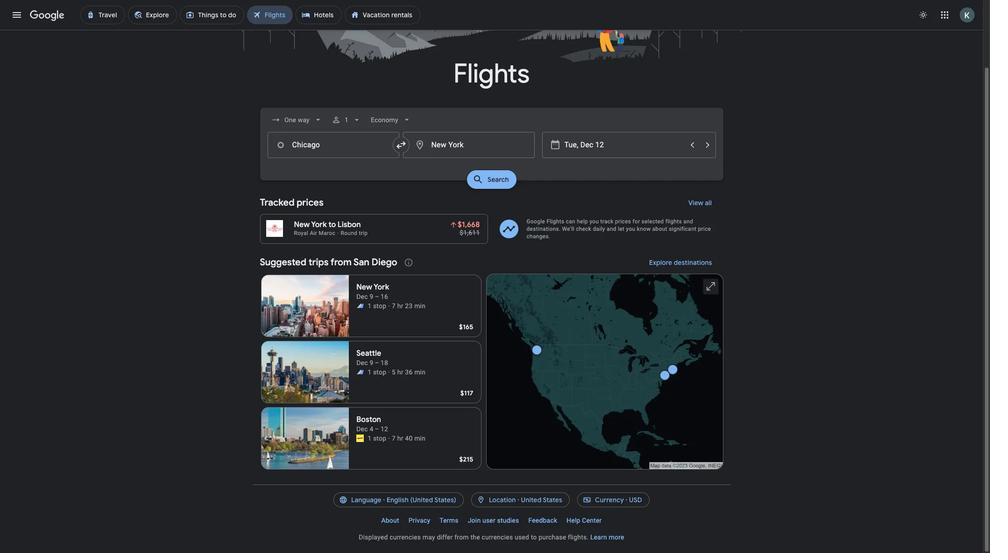 Task type: locate. For each thing, give the bounding box(es) containing it.
1 min from the top
[[414, 303, 426, 310]]

used
[[515, 534, 529, 542]]

about link
[[377, 514, 404, 529]]

0 horizontal spatial york
[[311, 220, 327, 230]]

 image inside tracked prices region
[[337, 230, 339, 237]]

1 stop down 9 – 18
[[368, 369, 386, 376]]

frontier and spirit image for seattle
[[356, 369, 364, 376]]

0 horizontal spatial you
[[590, 219, 599, 225]]

new up 9 – 16
[[356, 283, 372, 292]]

new inside new york dec 9 – 16
[[356, 283, 372, 292]]

2 dec from the top
[[356, 360, 368, 367]]

min for new york
[[414, 303, 426, 310]]

united states
[[521, 496, 562, 505]]

help
[[577, 219, 588, 225]]

2 vertical spatial dec
[[356, 426, 368, 433]]

dec for seattle
[[356, 360, 368, 367]]

york for dec
[[374, 283, 389, 292]]

to inside tracked prices region
[[329, 220, 336, 230]]

0 horizontal spatial currencies
[[390, 534, 421, 542]]

and up significant
[[684, 219, 693, 225]]

purchase
[[539, 534, 566, 542]]

$165
[[459, 323, 473, 332]]

dec left 9 – 16
[[356, 293, 368, 301]]

1
[[345, 116, 349, 124], [368, 303, 371, 310], [368, 369, 371, 376], [368, 435, 371, 443]]

0 horizontal spatial flights
[[454, 57, 530, 91]]

and down track
[[607, 226, 616, 233]]

join user studies
[[468, 517, 519, 525]]

1 stop down 4 – 12
[[368, 435, 386, 443]]

2 vertical spatial 1 stop
[[368, 435, 386, 443]]

seattle
[[356, 349, 381, 359]]

min right "23"
[[414, 303, 426, 310]]

0 vertical spatial dec
[[356, 293, 368, 301]]

0 horizontal spatial and
[[607, 226, 616, 233]]

min right 36
[[414, 369, 426, 376]]

1 stop down 9 – 16
[[368, 303, 386, 310]]

$1,668
[[458, 220, 480, 230]]

3 hr from the top
[[397, 435, 403, 443]]

1 vertical spatial hr
[[397, 369, 403, 376]]

7 left "23"
[[392, 303, 396, 310]]

0 vertical spatial min
[[414, 303, 426, 310]]

york inside tracked prices region
[[311, 220, 327, 230]]

york up royal air maroc
[[311, 220, 327, 230]]

0 vertical spatial from
[[331, 257, 352, 269]]

$215
[[459, 456, 473, 464]]

1 vertical spatial 7
[[392, 435, 396, 443]]

2 stop from the top
[[373, 369, 386, 376]]

9 – 18
[[370, 360, 388, 367]]

stop down 4 – 12
[[373, 435, 386, 443]]

hr for new york
[[397, 303, 403, 310]]

3 1 stop from the top
[[368, 435, 386, 443]]

hr right 5
[[397, 369, 403, 376]]

new inside tracked prices region
[[294, 220, 310, 230]]

0 vertical spatial  image
[[337, 230, 339, 237]]

currencies
[[390, 534, 421, 542], [482, 534, 513, 542]]

differ
[[437, 534, 453, 542]]

1 horizontal spatial york
[[374, 283, 389, 292]]

1 frontier and spirit image from the top
[[356, 303, 364, 310]]

1 hr from the top
[[397, 303, 403, 310]]

1 dec from the top
[[356, 293, 368, 301]]

2 frontier and spirit image from the top
[[356, 369, 364, 376]]

min
[[414, 303, 426, 310], [414, 369, 426, 376], [414, 435, 426, 443]]

from inside region
[[331, 257, 352, 269]]

dec inside new york dec 9 – 16
[[356, 293, 368, 301]]

0 horizontal spatial from
[[331, 257, 352, 269]]

hr
[[397, 303, 403, 310], [397, 369, 403, 376], [397, 435, 403, 443]]

(united
[[410, 496, 433, 505]]

dec up spirit image
[[356, 426, 368, 433]]

1 vertical spatial prices
[[615, 219, 631, 225]]

min right 40
[[414, 435, 426, 443]]

2 vertical spatial hr
[[397, 435, 403, 443]]

may
[[423, 534, 435, 542]]

currencies down privacy
[[390, 534, 421, 542]]

round trip
[[341, 230, 368, 237]]

1 horizontal spatial currencies
[[482, 534, 513, 542]]

None text field
[[267, 132, 399, 158], [403, 132, 535, 158], [267, 132, 399, 158], [403, 132, 535, 158]]

user
[[482, 517, 495, 525]]

from left san
[[331, 257, 352, 269]]

york
[[311, 220, 327, 230], [374, 283, 389, 292]]

1 vertical spatial you
[[626, 226, 635, 233]]

2 vertical spatial min
[[414, 435, 426, 443]]

to
[[329, 220, 336, 230], [531, 534, 537, 542]]

main menu image
[[11, 9, 22, 21]]

help center
[[567, 517, 602, 525]]

to right the used
[[531, 534, 537, 542]]

tracked prices region
[[260, 192, 723, 244]]

prices up new york to lisbon
[[297, 197, 324, 209]]

dec inside the seattle dec 9 – 18
[[356, 360, 368, 367]]

117 US dollars text field
[[460, 390, 473, 398]]

1 inside popup button
[[345, 116, 349, 124]]

1 horizontal spatial new
[[356, 283, 372, 292]]

1 vertical spatial  image
[[388, 368, 390, 377]]

seattle dec 9 – 18
[[356, 349, 388, 367]]

1 vertical spatial frontier and spirit image
[[356, 369, 364, 376]]

frontier and spirit image
[[356, 303, 364, 310], [356, 369, 364, 376]]

1668 US dollars text field
[[458, 220, 480, 230]]

0 horizontal spatial prices
[[297, 197, 324, 209]]

1 vertical spatial min
[[414, 369, 426, 376]]

terms
[[440, 517, 458, 525]]

0 horizontal spatial to
[[329, 220, 336, 230]]

1 stop for seattle
[[368, 369, 386, 376]]

1 horizontal spatial from
[[455, 534, 469, 542]]

stop for boston
[[373, 435, 386, 443]]

currencies down join user studies
[[482, 534, 513, 542]]

3 dec from the top
[[356, 426, 368, 433]]

 image
[[337, 230, 339, 237], [388, 368, 390, 377], [388, 434, 390, 444]]

prices inside google flights can help you track prices for selected flights and destinations. we'll check daily and let you know about significant price changes.
[[615, 219, 631, 225]]

1 vertical spatial 1 stop
[[368, 369, 386, 376]]

165 US dollars text field
[[459, 323, 473, 332]]

you down for
[[626, 226, 635, 233]]

7 for boston
[[392, 435, 396, 443]]

stop down 9 – 18
[[373, 369, 386, 376]]

center
[[582, 517, 602, 525]]

36
[[405, 369, 413, 376]]

dec
[[356, 293, 368, 301], [356, 360, 368, 367], [356, 426, 368, 433]]

dec inside boston dec 4 – 12
[[356, 426, 368, 433]]

1 vertical spatial from
[[455, 534, 469, 542]]

 image right maroc
[[337, 230, 339, 237]]

0 horizontal spatial new
[[294, 220, 310, 230]]

 image left 7 hr 40 min
[[388, 434, 390, 444]]

0 vertical spatial new
[[294, 220, 310, 230]]

2 vertical spatial  image
[[388, 434, 390, 444]]

 image
[[388, 302, 390, 311]]

1 for seattle
[[368, 369, 371, 376]]

0 vertical spatial flights
[[454, 57, 530, 91]]

explore destinations
[[649, 259, 712, 267]]

0 vertical spatial frontier and spirit image
[[356, 303, 364, 310]]

1 vertical spatial to
[[531, 534, 537, 542]]

location
[[489, 496, 516, 505]]

0 vertical spatial hr
[[397, 303, 403, 310]]

currency
[[595, 496, 624, 505]]

you up daily
[[590, 219, 599, 225]]

1 for new york
[[368, 303, 371, 310]]

and
[[684, 219, 693, 225], [607, 226, 616, 233]]

7 left 40
[[392, 435, 396, 443]]

boston
[[356, 416, 381, 425]]

dec for boston
[[356, 426, 368, 433]]

suggested trips from san diego region
[[260, 252, 723, 474]]

1 horizontal spatial you
[[626, 226, 635, 233]]

1 horizontal spatial flights
[[547, 219, 564, 225]]

suggested trips from san diego
[[260, 257, 397, 269]]

$117
[[460, 390, 473, 398]]

york inside new york dec 9 – 16
[[374, 283, 389, 292]]

0 vertical spatial to
[[329, 220, 336, 230]]

1 stop for new
[[368, 303, 386, 310]]

google flights can help you track prices for selected flights and destinations. we'll check daily and let you know about significant price changes.
[[527, 219, 711, 240]]

2 vertical spatial stop
[[373, 435, 386, 443]]

0 vertical spatial york
[[311, 220, 327, 230]]

new
[[294, 220, 310, 230], [356, 283, 372, 292]]

hr left "23"
[[397, 303, 403, 310]]

1 vertical spatial new
[[356, 283, 372, 292]]

1 vertical spatial flights
[[547, 219, 564, 225]]

from
[[331, 257, 352, 269], [455, 534, 469, 542]]

1 vertical spatial stop
[[373, 369, 386, 376]]

hr left 40
[[397, 435, 403, 443]]

1 horizontal spatial to
[[531, 534, 537, 542]]

displayed currencies may differ from the currencies used to purchase flights. learn more
[[359, 534, 624, 542]]

about
[[381, 517, 399, 525]]

destinations
[[674, 259, 712, 267]]

new up 'royal' at the top
[[294, 220, 310, 230]]

prices up let
[[615, 219, 631, 225]]

frontier and spirit image down new york dec 9 – 16
[[356, 303, 364, 310]]

1 vertical spatial york
[[374, 283, 389, 292]]

1 vertical spatial dec
[[356, 360, 368, 367]]

2 7 from the top
[[392, 435, 396, 443]]

4 – 12
[[370, 426, 388, 433]]

frontier and spirit image down the seattle dec 9 – 18
[[356, 369, 364, 376]]

all
[[705, 199, 712, 207]]

0 vertical spatial 7
[[392, 303, 396, 310]]

2 1 stop from the top
[[368, 369, 386, 376]]

1 vertical spatial and
[[607, 226, 616, 233]]

stop down 9 – 16
[[373, 303, 386, 310]]

change appearance image
[[912, 4, 935, 26]]

0 vertical spatial 1 stop
[[368, 303, 386, 310]]

more
[[609, 534, 624, 542]]

tracked
[[260, 197, 294, 209]]

1 horizontal spatial and
[[684, 219, 693, 225]]

air
[[310, 230, 317, 237]]

None field
[[267, 112, 326, 128], [367, 112, 415, 128], [267, 112, 326, 128], [367, 112, 415, 128]]

1 stop
[[368, 303, 386, 310], [368, 369, 386, 376], [368, 435, 386, 443]]

language
[[351, 496, 381, 505]]

2 min from the top
[[414, 369, 426, 376]]

stop for new
[[373, 303, 386, 310]]

changes.
[[527, 234, 550, 240]]

you
[[590, 219, 599, 225], [626, 226, 635, 233]]

flights inside google flights can help you track prices for selected flights and destinations. we'll check daily and let you know about significant price changes.
[[547, 219, 564, 225]]

1 horizontal spatial prices
[[615, 219, 631, 225]]

daily
[[593, 226, 605, 233]]

1 stop from the top
[[373, 303, 386, 310]]

 image left 5
[[388, 368, 390, 377]]

1 7 from the top
[[392, 303, 396, 310]]

0 vertical spatial stop
[[373, 303, 386, 310]]

york up 9 – 16
[[374, 283, 389, 292]]

2 hr from the top
[[397, 369, 403, 376]]

to up maroc
[[329, 220, 336, 230]]

3 stop from the top
[[373, 435, 386, 443]]

from left the
[[455, 534, 469, 542]]

1 1 stop from the top
[[368, 303, 386, 310]]

flights
[[454, 57, 530, 91], [547, 219, 564, 225]]

dec down seattle
[[356, 360, 368, 367]]

3 min from the top
[[414, 435, 426, 443]]



Task type: describe. For each thing, give the bounding box(es) containing it.
215 US dollars text field
[[459, 456, 473, 464]]

0 vertical spatial prices
[[297, 197, 324, 209]]

5 hr 36 min
[[392, 369, 426, 376]]

english (united states)
[[387, 496, 456, 505]]

flights
[[665, 219, 682, 225]]

hr for boston
[[397, 435, 403, 443]]

help
[[567, 517, 580, 525]]

0 vertical spatial you
[[590, 219, 599, 225]]

know
[[637, 226, 651, 233]]

frontier and spirit image for new york
[[356, 303, 364, 310]]

search button
[[467, 170, 516, 189]]

maroc
[[319, 230, 335, 237]]

check
[[576, 226, 591, 233]]

displayed
[[359, 534, 388, 542]]

learn more link
[[590, 534, 624, 542]]

feedback link
[[524, 514, 562, 529]]

united
[[521, 496, 541, 505]]

1 currencies from the left
[[390, 534, 421, 542]]

flights.
[[568, 534, 589, 542]]

terms link
[[435, 514, 463, 529]]

1 button
[[328, 109, 365, 131]]

help center link
[[562, 514, 606, 529]]

min for boston
[[414, 435, 426, 443]]

search
[[487, 176, 509, 184]]

feedback
[[528, 517, 557, 525]]

we'll
[[562, 226, 574, 233]]

join
[[468, 517, 481, 525]]

destinations.
[[527, 226, 561, 233]]

track
[[600, 219, 614, 225]]

tracked prices
[[260, 197, 324, 209]]

royal
[[294, 230, 308, 237]]

can
[[566, 219, 575, 225]]

9 – 16
[[370, 293, 388, 301]]

the
[[471, 534, 480, 542]]

7 hr 23 min
[[392, 303, 426, 310]]

for
[[633, 219, 640, 225]]

 image for seattle
[[388, 368, 390, 377]]

royal air maroc
[[294, 230, 335, 237]]

diego
[[372, 257, 397, 269]]

trips
[[309, 257, 329, 269]]

let
[[618, 226, 625, 233]]

explore
[[649, 259, 672, 267]]

40
[[405, 435, 413, 443]]

Flight search field
[[252, 108, 731, 192]]

round
[[341, 230, 357, 237]]

1 for boston
[[368, 435, 371, 443]]

7 for new york
[[392, 303, 396, 310]]

view
[[689, 199, 704, 207]]

spirit image
[[356, 435, 364, 443]]

about
[[652, 226, 667, 233]]

lisbon
[[338, 220, 361, 230]]

san
[[353, 257, 369, 269]]

$1,611
[[460, 229, 480, 237]]

privacy link
[[404, 514, 435, 529]]

studies
[[497, 517, 519, 525]]

privacy
[[409, 517, 430, 525]]

1 stop for boston
[[368, 435, 386, 443]]

1611 US dollars text field
[[460, 229, 480, 237]]

 image inside suggested trips from san diego region
[[388, 302, 390, 311]]

selected
[[642, 219, 664, 225]]

states)
[[435, 496, 456, 505]]

trip
[[359, 230, 368, 237]]

york for to
[[311, 220, 327, 230]]

boston dec 4 – 12
[[356, 416, 388, 433]]

2 currencies from the left
[[482, 534, 513, 542]]

5
[[392, 369, 396, 376]]

suggested
[[260, 257, 306, 269]]

 image for boston
[[388, 434, 390, 444]]

english
[[387, 496, 409, 505]]

states
[[543, 496, 562, 505]]

usd
[[629, 496, 642, 505]]

Departure text field
[[564, 133, 684, 158]]

join user studies link
[[463, 514, 524, 529]]

swap origin and destination. image
[[395, 140, 407, 151]]

significant
[[669, 226, 696, 233]]

new for new york dec 9 – 16
[[356, 283, 372, 292]]

min for seattle
[[414, 369, 426, 376]]

learn
[[590, 534, 607, 542]]

explore destinations button
[[638, 252, 723, 274]]

google
[[527, 219, 545, 225]]

price
[[698, 226, 711, 233]]

23
[[405, 303, 413, 310]]

new york dec 9 – 16
[[356, 283, 389, 301]]

new york to lisbon
[[294, 220, 361, 230]]

new for new york to lisbon
[[294, 220, 310, 230]]

view all
[[689, 199, 712, 207]]

7 hr 40 min
[[392, 435, 426, 443]]

0 vertical spatial and
[[684, 219, 693, 225]]

hr for seattle
[[397, 369, 403, 376]]

stop for seattle
[[373, 369, 386, 376]]



Task type: vqa. For each thing, say whether or not it's contained in the screenshot.
Miguel corresponding to Island
no



